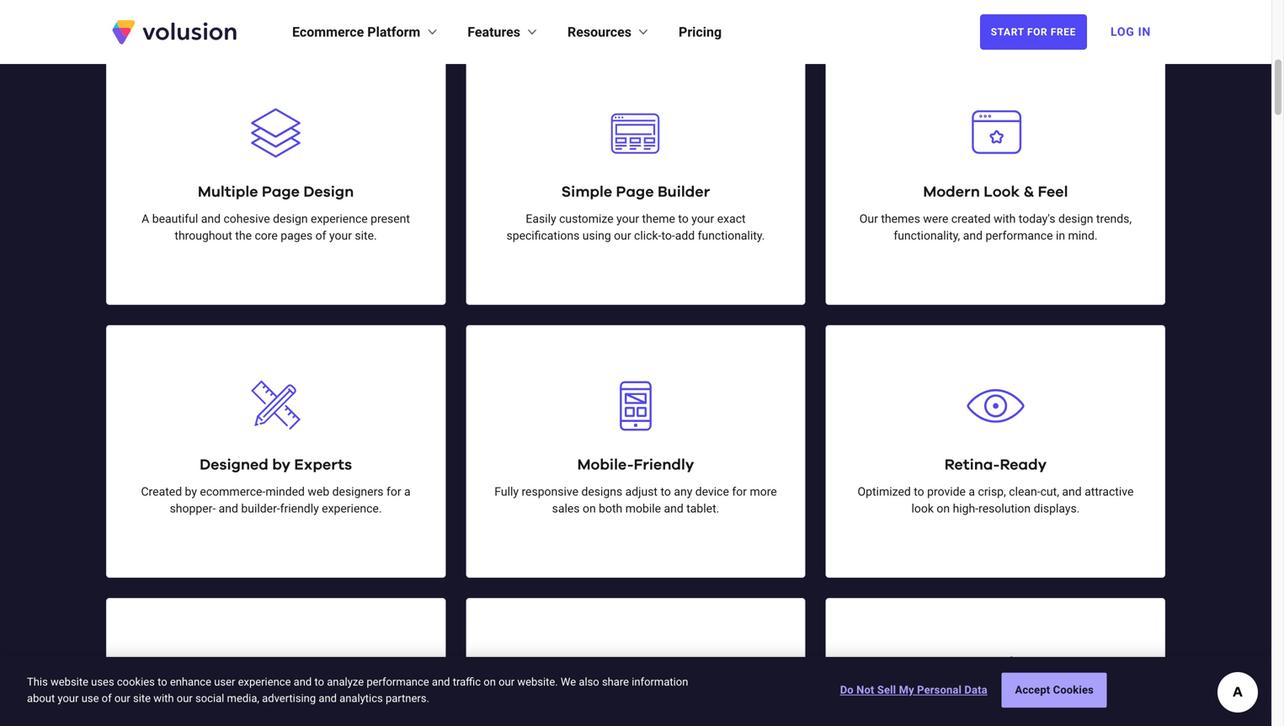 Task type: locate. For each thing, give the bounding box(es) containing it.
of right pages
[[316, 229, 326, 243]]

enhance
[[170, 676, 211, 688]]

for left more
[[732, 485, 747, 499]]

2 for from the left
[[732, 485, 747, 499]]

fully responsive designs adjust to any device for more sales on both mobile and tablet.
[[495, 485, 777, 516]]

site
[[133, 692, 151, 705]]

1 horizontal spatial of
[[316, 229, 326, 243]]

and
[[201, 212, 221, 226], [964, 229, 983, 243], [1063, 485, 1082, 499], [219, 502, 238, 516], [664, 502, 684, 516], [294, 676, 312, 688], [432, 676, 450, 688], [319, 692, 337, 705]]

experience down design
[[311, 212, 368, 226]]

cookies
[[117, 676, 155, 688]]

0 horizontal spatial with
[[154, 692, 174, 705]]

0 horizontal spatial design
[[273, 212, 308, 226]]

tablet.
[[687, 502, 720, 516]]

performance inside our themes were created with today's design trends, functionality, and performance in mind.
[[986, 229, 1054, 243]]

both
[[599, 502, 623, 516]]

0 horizontal spatial a
[[404, 485, 411, 499]]

your down website
[[58, 692, 79, 705]]

to up look on the bottom of page
[[914, 485, 925, 499]]

2 a from the left
[[969, 485, 976, 499]]

sell
[[878, 684, 897, 696]]

website.
[[518, 676, 558, 688]]

to for easily customize your theme to your exact specifications using our click-to-add functionality.
[[679, 212, 689, 226]]

of inside "a beautiful and cohesive design experience present throughout the core pages of your site."
[[316, 229, 326, 243]]

click-
[[634, 229, 662, 243]]

of right use
[[102, 692, 112, 705]]

and up "throughout"
[[201, 212, 221, 226]]

and inside the created by ecommerce-minded web designers for a shopper- and builder-friendly experience.
[[219, 502, 238, 516]]

my
[[899, 684, 915, 696]]

functionality,
[[894, 229, 961, 243]]

and right cut,
[[1063, 485, 1082, 499]]

1 horizontal spatial by
[[272, 458, 291, 473]]

present
[[371, 212, 410, 226]]

with
[[994, 212, 1016, 226], [154, 692, 174, 705]]

1 horizontal spatial performance
[[986, 229, 1054, 243]]

1 horizontal spatial experience
[[311, 212, 368, 226]]

0 horizontal spatial experience
[[238, 676, 291, 688]]

for inside the created by ecommerce-minded web designers for a shopper- and builder-friendly experience.
[[387, 485, 402, 499]]

to
[[679, 212, 689, 226], [661, 485, 671, 499], [914, 485, 925, 499], [158, 676, 167, 688], [315, 676, 324, 688]]

experience.
[[322, 502, 382, 516]]

design up pages
[[273, 212, 308, 226]]

builder-
[[241, 502, 280, 516]]

1 horizontal spatial for
[[732, 485, 747, 499]]

a beautiful and cohesive design experience present throughout the core pages of your site.
[[142, 212, 410, 243]]

user
[[214, 676, 235, 688]]

0 horizontal spatial page
[[262, 185, 300, 200]]

fully
[[495, 485, 519, 499]]

your inside "this website uses cookies to enhance user experience and to analyze performance and traffic on our website. we also share information about your use of our site with our social media, advertising and analytics partners."
[[58, 692, 79, 705]]

of
[[316, 229, 326, 243], [102, 692, 112, 705]]

1 a from the left
[[404, 485, 411, 499]]

performance up partners.
[[367, 676, 429, 688]]

1 design from the left
[[273, 212, 308, 226]]

1 vertical spatial experience
[[238, 676, 291, 688]]

on down provide
[[937, 502, 950, 516]]

about
[[27, 692, 55, 705]]

to inside easily customize your theme to your exact specifications using our click-to-add functionality.
[[679, 212, 689, 226]]

0 horizontal spatial on
[[484, 676, 496, 688]]

our themes were created with today's design trends, functionality, and performance in mind.
[[860, 212, 1132, 243]]

page for design
[[262, 185, 300, 200]]

privacy alert dialog
[[0, 657, 1272, 726]]

free
[[1051, 26, 1077, 38]]

2 horizontal spatial on
[[937, 502, 950, 516]]

and inside our themes were created with today's design trends, functionality, and performance in mind.
[[964, 229, 983, 243]]

on down designs
[[583, 502, 596, 516]]

with inside our themes were created with today's design trends, functionality, and performance in mind.
[[994, 212, 1016, 226]]

to-
[[662, 229, 675, 243]]

today's
[[1019, 212, 1056, 226]]

and left traffic on the left
[[432, 676, 450, 688]]

1 vertical spatial with
[[154, 692, 174, 705]]

created by ecommerce-minded web designers for a shopper- and builder-friendly experience.
[[141, 485, 411, 516]]

a up high- at bottom right
[[969, 485, 976, 499]]

1 for from the left
[[387, 485, 402, 499]]

your left site.
[[329, 229, 352, 243]]

1 vertical spatial of
[[102, 692, 112, 705]]

design inside our themes were created with today's design trends, functionality, and performance in mind.
[[1059, 212, 1094, 226]]

1 horizontal spatial design
[[1059, 212, 1094, 226]]

for right designers
[[387, 485, 402, 499]]

a right designers
[[404, 485, 411, 499]]

0 horizontal spatial for
[[387, 485, 402, 499]]

web
[[308, 485, 330, 499]]

advertising
[[262, 692, 316, 705]]

accept cookies button
[[1002, 673, 1108, 708]]

2 design from the left
[[1059, 212, 1094, 226]]

personal
[[918, 684, 962, 696]]

and down ecommerce- on the bottom of page
[[219, 502, 238, 516]]

designed by experts
[[200, 458, 352, 473]]

website
[[51, 676, 88, 688]]

experience up media,
[[238, 676, 291, 688]]

experience inside "a beautiful and cohesive design experience present throughout the core pages of your site."
[[311, 212, 368, 226]]

experience
[[311, 212, 368, 226], [238, 676, 291, 688]]

features
[[468, 24, 521, 40]]

design inside "a beautiful and cohesive design experience present throughout the core pages of your site."
[[273, 212, 308, 226]]

also
[[579, 676, 600, 688]]

our down enhance
[[177, 692, 193, 705]]

do not sell my personal data
[[841, 684, 988, 696]]

by
[[272, 458, 291, 473], [185, 485, 197, 499]]

with down look
[[994, 212, 1016, 226]]

design up mind.
[[1059, 212, 1094, 226]]

feel
[[1038, 185, 1069, 200]]

performance inside "this website uses cookies to enhance user experience and to analyze performance and traffic on our website. we also share information about your use of our site with our social media, advertising and analytics partners."
[[367, 676, 429, 688]]

1 page from the left
[[262, 185, 300, 200]]

0 vertical spatial of
[[316, 229, 326, 243]]

to for fully responsive designs adjust to any device for more sales on both mobile and tablet.
[[661, 485, 671, 499]]

our
[[860, 212, 879, 226]]

to inside fully responsive designs adjust to any device for more sales on both mobile and tablet.
[[661, 485, 671, 499]]

page up easily customize your theme to your exact specifications using our click-to-add functionality.
[[616, 185, 654, 200]]

platform
[[368, 24, 421, 40]]

site.
[[355, 229, 377, 243]]

media,
[[227, 692, 259, 705]]

and up advertising
[[294, 676, 312, 688]]

cohesive
[[224, 212, 270, 226]]

our inside easily customize your theme to your exact specifications using our click-to-add functionality.
[[614, 229, 632, 243]]

on inside fully responsive designs adjust to any device for more sales on both mobile and tablet.
[[583, 502, 596, 516]]

and down any
[[664, 502, 684, 516]]

on inside optimized to provide a crisp, clean-cut, and attractive look on high-resolution displays.
[[937, 502, 950, 516]]

in
[[1139, 25, 1152, 39]]

cut,
[[1041, 485, 1060, 499]]

created
[[952, 212, 991, 226]]

our left click-
[[614, 229, 632, 243]]

1 horizontal spatial on
[[583, 502, 596, 516]]

page up "a beautiful and cohesive design experience present throughout the core pages of your site."
[[262, 185, 300, 200]]

to inside optimized to provide a crisp, clean-cut, and attractive look on high-resolution displays.
[[914, 485, 925, 499]]

with right site
[[154, 692, 174, 705]]

your up add
[[692, 212, 715, 226]]

and inside fully responsive designs adjust to any device for more sales on both mobile and tablet.
[[664, 502, 684, 516]]

attractive
[[1085, 485, 1134, 499]]

by up minded
[[272, 458, 291, 473]]

beautiful
[[152, 212, 198, 226]]

0 vertical spatial performance
[[986, 229, 1054, 243]]

by up the shopper- at the bottom of the page
[[185, 485, 197, 499]]

1 vertical spatial by
[[185, 485, 197, 499]]

to left any
[[661, 485, 671, 499]]

experts
[[294, 458, 352, 473]]

1 vertical spatial performance
[[367, 676, 429, 688]]

a
[[404, 485, 411, 499], [969, 485, 976, 499]]

to up add
[[679, 212, 689, 226]]

simple
[[562, 185, 613, 200]]

exact
[[718, 212, 746, 226]]

0 vertical spatial by
[[272, 458, 291, 473]]

0 vertical spatial experience
[[311, 212, 368, 226]]

ecommerce platform button
[[292, 22, 441, 42]]

0 horizontal spatial by
[[185, 485, 197, 499]]

your
[[617, 212, 640, 226], [692, 212, 715, 226], [329, 229, 352, 243], [58, 692, 79, 705]]

0 horizontal spatial of
[[102, 692, 112, 705]]

designed
[[200, 458, 269, 473]]

and down created
[[964, 229, 983, 243]]

to right cookies
[[158, 676, 167, 688]]

pricing link
[[679, 22, 722, 42]]

performance down today's
[[986, 229, 1054, 243]]

resources
[[568, 24, 632, 40]]

optimized
[[858, 485, 911, 499]]

in
[[1056, 229, 1066, 243]]

this
[[27, 676, 48, 688]]

for
[[387, 485, 402, 499], [732, 485, 747, 499]]

by inside the created by ecommerce-minded web designers for a shopper- and builder-friendly experience.
[[185, 485, 197, 499]]

for
[[1028, 26, 1048, 38]]

easily
[[526, 212, 557, 226]]

0 horizontal spatial performance
[[367, 676, 429, 688]]

0 vertical spatial with
[[994, 212, 1016, 226]]

accept
[[1016, 684, 1051, 696]]

1 horizontal spatial a
[[969, 485, 976, 499]]

start
[[991, 26, 1025, 38]]

1 horizontal spatial with
[[994, 212, 1016, 226]]

your inside "a beautiful and cohesive design experience present throughout the core pages of your site."
[[329, 229, 352, 243]]

on right traffic on the left
[[484, 676, 496, 688]]

partners.
[[386, 692, 430, 705]]

do not sell my personal data button
[[841, 674, 988, 707]]

mobile
[[626, 502, 661, 516]]

1 horizontal spatial page
[[616, 185, 654, 200]]

2 page from the left
[[616, 185, 654, 200]]



Task type: vqa. For each thing, say whether or not it's contained in the screenshot.


Task type: describe. For each thing, give the bounding box(es) containing it.
cookies
[[1054, 684, 1094, 696]]

look
[[984, 185, 1020, 200]]

on for mobile-friendly
[[583, 502, 596, 516]]

a inside optimized to provide a crisp, clean-cut, and attractive look on high-resolution displays.
[[969, 485, 976, 499]]

builder
[[658, 185, 711, 200]]

optimized to provide a crisp, clean-cut, and attractive look on high-resolution displays.
[[858, 485, 1134, 516]]

experience inside "this website uses cookies to enhance user experience and to analyze performance and traffic on our website. we also share information about your use of our site with our social media, advertising and analytics partners."
[[238, 676, 291, 688]]

and down analyze at left
[[319, 692, 337, 705]]

resolution
[[979, 502, 1031, 516]]

multiple page design
[[198, 185, 354, 200]]

high-
[[953, 502, 979, 516]]

look
[[912, 502, 934, 516]]

our left 'website.'
[[499, 676, 515, 688]]

ready
[[1000, 458, 1047, 473]]

mind.
[[1069, 229, 1098, 243]]

trends,
[[1097, 212, 1132, 226]]

to for this website uses cookies to enhance user experience and to analyze performance and traffic on our website. we also share information about your use of our site with our social media, advertising and analytics partners.
[[158, 676, 167, 688]]

friendly
[[634, 458, 695, 473]]

ecommerce platform
[[292, 24, 421, 40]]

your up click-
[[617, 212, 640, 226]]

device
[[696, 485, 730, 499]]

our left site
[[114, 692, 130, 705]]

add
[[675, 229, 695, 243]]

modern look & feel
[[924, 185, 1069, 200]]

crisp,
[[979, 485, 1007, 499]]

friendly
[[280, 502, 319, 516]]

pages
[[281, 229, 313, 243]]

easily customize your theme to your exact specifications using our click-to-add functionality.
[[507, 212, 765, 243]]

with inside "this website uses cookies to enhance user experience and to analyze performance and traffic on our website. we also share information about your use of our site with our social media, advertising and analytics partners."
[[154, 692, 174, 705]]

traffic
[[453, 676, 481, 688]]

a inside the created by ecommerce-minded web designers for a shopper- and builder-friendly experience.
[[404, 485, 411, 499]]

analyze
[[327, 676, 364, 688]]

uses
[[91, 676, 114, 688]]

any
[[674, 485, 693, 499]]

design
[[304, 185, 354, 200]]

on inside "this website uses cookies to enhance user experience and to analyze performance and traffic on our website. we also share information about your use of our site with our social media, advertising and analytics partners."
[[484, 676, 496, 688]]

we
[[561, 676, 576, 688]]

social
[[195, 692, 224, 705]]

and inside optimized to provide a crisp, clean-cut, and attractive look on high-resolution displays.
[[1063, 485, 1082, 499]]

minded
[[266, 485, 305, 499]]

functionality.
[[698, 229, 765, 243]]

not
[[857, 684, 875, 696]]

data
[[965, 684, 988, 696]]

page for builder
[[616, 185, 654, 200]]

this website uses cookies to enhance user experience and to analyze performance and traffic on our website. we also share information about your use of our site with our social media, advertising and analytics partners.
[[27, 676, 689, 705]]

log in link
[[1101, 13, 1162, 51]]

core
[[255, 229, 278, 243]]

pricing
[[679, 24, 722, 40]]

on for retina-ready
[[937, 502, 950, 516]]

theme
[[642, 212, 676, 226]]

throughout
[[175, 229, 232, 243]]

retina-ready
[[945, 458, 1047, 473]]

share
[[602, 676, 629, 688]]

more
[[750, 485, 777, 499]]

simple page builder
[[562, 185, 711, 200]]

a
[[142, 212, 149, 226]]

by for created
[[185, 485, 197, 499]]

mobile-
[[578, 458, 634, 473]]

resources button
[[568, 22, 652, 42]]

&
[[1024, 185, 1035, 200]]

analytics
[[340, 692, 383, 705]]

provide
[[928, 485, 966, 499]]

by for designed
[[272, 458, 291, 473]]

displays.
[[1034, 502, 1080, 516]]

the
[[235, 229, 252, 243]]

of inside "this website uses cookies to enhance user experience and to analyze performance and traffic on our website. we also share information about your use of our site with our social media, advertising and analytics partners."
[[102, 692, 112, 705]]

created
[[141, 485, 182, 499]]

log in
[[1111, 25, 1152, 39]]

features button
[[468, 22, 541, 42]]

for inside fully responsive designs adjust to any device for more sales on both mobile and tablet.
[[732, 485, 747, 499]]

start for free link
[[980, 14, 1088, 50]]

use
[[81, 692, 99, 705]]

to left analyze at left
[[315, 676, 324, 688]]

ecommerce-
[[200, 485, 266, 499]]

retina-
[[945, 458, 1000, 473]]

clean-
[[1010, 485, 1041, 499]]

shopper-
[[170, 502, 216, 516]]

and inside "a beautiful and cohesive design experience present throughout the core pages of your site."
[[201, 212, 221, 226]]

themes
[[882, 212, 921, 226]]

were
[[924, 212, 949, 226]]

designs
[[582, 485, 623, 499]]



